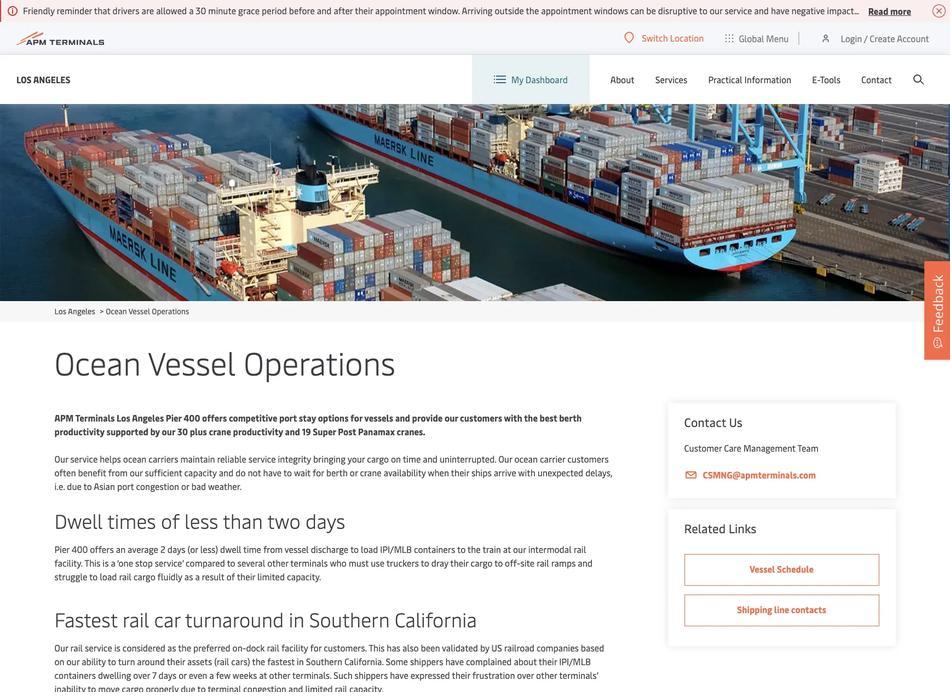Task type: locate. For each thing, give the bounding box(es) containing it.
our for apm terminals los angeles pier 400 offers competitive port stay options for vessels and provide our customers with the best berth productivity supported by our 30 plus crane productivity and 19 super post panamax cranes.
[[54, 453, 68, 465]]

integrity
[[278, 453, 311, 465]]

0 horizontal spatial los
[[16, 73, 32, 85]]

of right "result"
[[227, 571, 235, 583]]

0 vertical spatial angeles
[[33, 73, 70, 85]]

line
[[774, 604, 789, 616]]

0 vertical spatial containers
[[414, 543, 455, 555]]

over left 7
[[133, 669, 150, 681]]

1 vertical spatial limited
[[305, 683, 333, 692]]

supported
[[107, 426, 148, 438]]

1 vertical spatial with
[[518, 467, 536, 479]]

offers inside pier 400 offers an average 2 days (or less) dwell time from vessel discharge to load ipi/mlb containers to the train at our intermodal rail facility. this is a 'one stop service' compared to several other terminals who must use truckers to dray their cargo to off-site rail ramps and struggle to load rail cargo fluidly as a result of their limited capacity.
[[90, 543, 114, 555]]

limited down several on the left of the page
[[257, 571, 285, 583]]

of up 2
[[161, 507, 180, 534]]

0 horizontal spatial is
[[103, 557, 109, 569]]

ocean left carrier
[[515, 453, 538, 465]]

other down about
[[536, 669, 557, 681]]

0 horizontal spatial containers
[[54, 669, 96, 681]]

services
[[655, 73, 688, 85]]

contact up customer
[[684, 414, 726, 431]]

login / create account
[[841, 32, 929, 44]]

1 horizontal spatial of
[[227, 571, 235, 583]]

dashboard
[[526, 73, 568, 85]]

our service helps ocean carriers maintain reliable service integrity bringing your cargo on time and uninterrupted. our ocean carrier customers often benefit from our sufficient capacity and do not have to wait for berth or crane availability when their ships arrive with unexpected delays, i.e. due to asian port congestion or bad weather.
[[54, 453, 613, 492]]

our left sufficient
[[130, 467, 143, 479]]

have down some
[[390, 669, 409, 681]]

0 vertical spatial due
[[67, 480, 82, 492]]

1 vertical spatial southern
[[306, 656, 342, 668]]

0 vertical spatial by
[[150, 426, 160, 438]]

0 vertical spatial from
[[108, 467, 128, 479]]

1 horizontal spatial productivity
[[233, 426, 283, 438]]

by right "supported"
[[150, 426, 160, 438]]

on up availability
[[391, 453, 401, 465]]

0 horizontal spatial appointment
[[375, 4, 426, 16]]

to right 'disruptive'
[[699, 4, 708, 16]]

rail up ability
[[70, 642, 83, 654]]

congestion down sufficient
[[136, 480, 179, 492]]

1 horizontal spatial ocean
[[515, 453, 538, 465]]

0 horizontal spatial drivers
[[113, 4, 139, 16]]

to down 'even'
[[197, 683, 206, 692]]

is up turn
[[114, 642, 120, 654]]

1 appointment from the left
[[375, 4, 426, 16]]

their right after
[[355, 4, 373, 16]]

service inside our rail service is considered as the preferred on-dock rail facility for customers. this has also been validated by us railroad companies based on our ability to turn around their assets (rail cars) the fastest in southern california. some shippers have complained about their ipi/mlb containers dwelling over 7 days or even a few weeks at other terminals. such shippers have expressed their frustration over other terminals' inability to move cargo properly due to terminal congestion and limited rail capacity.
[[85, 642, 112, 654]]

who up account
[[901, 4, 918, 16]]

0 vertical spatial pier
[[166, 412, 182, 424]]

ipi/mlb up truckers
[[380, 543, 412, 555]]

times
[[107, 507, 156, 534]]

limited inside pier 400 offers an average 2 days (or less) dwell time from vessel discharge to load ipi/mlb containers to the train at our intermodal rail facility. this is a 'one stop service' compared to several other terminals who must use truckers to dray their cargo to off-site rail ramps and struggle to load rail cargo fluidly as a result of their limited capacity.
[[257, 571, 285, 583]]

capacity. inside pier 400 offers an average 2 days (or less) dwell time from vessel discharge to load ipi/mlb containers to the train at our intermodal rail facility. this is a 'one stop service' compared to several other terminals who must use truckers to dray their cargo to off-site rail ramps and struggle to load rail cargo fluidly as a result of their limited capacity.
[[287, 571, 321, 583]]

on
[[861, 4, 870, 16], [945, 4, 950, 16], [391, 453, 401, 465], [54, 656, 64, 668]]

1 horizontal spatial arrive
[[920, 4, 943, 16]]

days right 7
[[159, 669, 177, 681]]

from left vessel
[[263, 543, 283, 555]]

for right 'facility'
[[310, 642, 322, 654]]

be
[[646, 4, 656, 16]]

0 vertical spatial with
[[504, 412, 522, 424]]

southern up customers.
[[309, 606, 390, 633]]

0 horizontal spatial who
[[330, 557, 347, 569]]

fastest
[[54, 606, 118, 633]]

our
[[54, 453, 68, 465], [499, 453, 512, 465], [54, 642, 68, 654]]

1 horizontal spatial load
[[361, 543, 378, 555]]

0 horizontal spatial due
[[67, 480, 82, 492]]

facility.
[[54, 557, 83, 569]]

their left assets
[[167, 656, 185, 668]]

appointment left windows
[[541, 4, 592, 16]]

their
[[355, 4, 373, 16], [451, 467, 469, 479], [450, 557, 469, 569], [237, 571, 255, 583], [167, 656, 185, 668], [539, 656, 557, 668], [452, 669, 470, 681]]

1 vertical spatial this
[[369, 642, 385, 654]]

30 left plus
[[177, 426, 188, 438]]

load up use
[[361, 543, 378, 555]]

csmng@apmterminals.com
[[703, 469, 816, 481]]

or
[[350, 467, 358, 479], [181, 480, 189, 492], [179, 669, 187, 681]]

their down companies
[[539, 656, 557, 668]]

by inside the apm terminals los angeles pier 400 offers competitive port stay options for vessels and provide our customers with the best berth productivity supported by our 30 plus crane productivity and 19 super post panamax cranes.
[[150, 426, 160, 438]]

crane inside the apm terminals los angeles pier 400 offers competitive port stay options for vessels and provide our customers with the best berth productivity supported by our 30 plus crane productivity and 19 super post panamax cranes.
[[209, 426, 231, 438]]

less)
[[200, 543, 218, 555]]

1 horizontal spatial shippers
[[410, 656, 443, 668]]

1 horizontal spatial ipi/mlb
[[559, 656, 591, 668]]

1 horizontal spatial crane
[[360, 467, 382, 479]]

berth inside our service helps ocean carriers maintain reliable service integrity bringing your cargo on time and uninterrupted. our ocean carrier customers often benefit from our sufficient capacity and do not have to wait for berth or crane availability when their ships arrive with unexpected delays, i.e. due to asian port congestion or bad weather.
[[326, 467, 348, 479]]

0 horizontal spatial time
[[243, 543, 261, 555]]

more
[[891, 5, 911, 17]]

days inside our rail service is considered as the preferred on-dock rail facility for customers. this has also been validated by us railroad companies based on our ability to turn around their assets (rail cars) the fastest in southern california. some shippers have complained about their ipi/mlb containers dwelling over 7 days or even a few weeks at other terminals. such shippers have expressed their frustration over other terminals' inability to move cargo properly due to terminal congestion and limited rail capacity.
[[159, 669, 177, 681]]

location
[[670, 32, 704, 44]]

or left 'even'
[[179, 669, 187, 681]]

use
[[371, 557, 385, 569]]

1 vertical spatial 30
[[177, 426, 188, 438]]

our inside our rail service is considered as the preferred on-dock rail facility for customers. this has also been validated by us railroad companies based on our ability to turn around their assets (rail cars) the fastest in southern california. some shippers have complained about their ipi/mlb containers dwelling over 7 days or even a few weeks at other terminals. such shippers have expressed their frustration over other terminals' inability to move cargo properly due to terminal congestion and limited rail capacity.
[[54, 642, 68, 654]]

400 up facility.
[[72, 543, 88, 555]]

is
[[103, 557, 109, 569], [114, 642, 120, 654]]

2 drivers from the left
[[873, 4, 899, 16]]

containers
[[414, 543, 455, 555], [54, 669, 96, 681]]

operations
[[152, 306, 189, 317], [244, 341, 395, 384]]

1 horizontal spatial due
[[181, 683, 195, 692]]

1 vertical spatial or
[[181, 480, 189, 492]]

in down 'facility'
[[297, 656, 304, 668]]

southern inside our rail service is considered as the preferred on-dock rail facility for customers. this has also been validated by us railroad companies based on our ability to turn around their assets (rail cars) the fastest in southern california. some shippers have complained about their ipi/mlb containers dwelling over 7 days or even a few weeks at other terminals. such shippers have expressed their frustration over other terminals' inability to move cargo properly due to terminal congestion and limited rail capacity.
[[306, 656, 342, 668]]

2 vertical spatial or
[[179, 669, 187, 681]]

drivers
[[113, 4, 139, 16], [873, 4, 899, 16]]

0 horizontal spatial berth
[[326, 467, 348, 479]]

load
[[361, 543, 378, 555], [100, 571, 117, 583]]

due inside our service helps ocean carriers maintain reliable service integrity bringing your cargo on time and uninterrupted. our ocean carrier customers often benefit from our sufficient capacity and do not have to wait for berth or crane availability when their ships arrive with unexpected delays, i.e. due to asian port congestion or bad weather.
[[67, 480, 82, 492]]

0 horizontal spatial shippers
[[355, 669, 388, 681]]

service up not
[[249, 453, 276, 465]]

validated
[[442, 642, 478, 654]]

weather.
[[208, 480, 242, 492]]

service up ability
[[85, 642, 112, 654]]

crane
[[209, 426, 231, 438], [360, 467, 382, 479]]

cargo inside our service helps ocean carriers maintain reliable service integrity bringing your cargo on time and uninterrupted. our ocean carrier customers often benefit from our sufficient capacity and do not have to wait for berth or crane availability when their ships arrive with unexpected delays, i.e. due to asian port congestion or bad weather.
[[367, 453, 389, 465]]

0 vertical spatial who
[[901, 4, 918, 16]]

apm terminals los angeles pier 400 offers competitive port stay options for vessels and provide our customers with the best berth productivity supported by our 30 plus crane productivity and 19 super post panamax cranes.
[[54, 412, 582, 438]]

1 vertical spatial los
[[54, 306, 66, 317]]

0 vertical spatial customers
[[460, 412, 502, 424]]

the inside the apm terminals los angeles pier 400 offers competitive port stay options for vessels and provide our customers with the best berth productivity supported by our 30 plus crane productivity and 19 super post panamax cranes.
[[524, 412, 538, 424]]

terminal
[[208, 683, 241, 692]]

1 horizontal spatial berth
[[559, 412, 582, 424]]

0 vertical spatial days
[[306, 507, 345, 534]]

our left ability
[[67, 656, 80, 668]]

arrive right the ships
[[494, 467, 516, 479]]

dray
[[431, 557, 448, 569]]

at inside pier 400 offers an average 2 days (or less) dwell time from vessel discharge to load ipi/mlb containers to the train at our intermodal rail facility. this is a 'one stop service' compared to several other terminals who must use truckers to dray their cargo to off-site rail ramps and struggle to load rail cargo fluidly as a result of their limited capacity.
[[503, 543, 511, 555]]

stay
[[299, 412, 316, 424]]

to up dwelling
[[108, 656, 116, 668]]

limited inside our rail service is considered as the preferred on-dock rail facility for customers. this has also been validated by us railroad companies based on our ability to turn around their assets (rail cars) the fastest in southern california. some shippers have complained about their ipi/mlb containers dwelling over 7 days or even a few weeks at other terminals. such shippers have expressed their frustration over other terminals' inability to move cargo properly due to terminal congestion and limited rail capacity.
[[305, 683, 333, 692]]

customers inside our service helps ocean carriers maintain reliable service integrity bringing your cargo on time and uninterrupted. our ocean carrier customers often benefit from our sufficient capacity and do not have to wait for berth or crane availability when their ships arrive with unexpected delays, i.e. due to asian port congestion or bad weather.
[[568, 453, 609, 465]]

0 horizontal spatial 400
[[72, 543, 88, 555]]

for inside our service helps ocean carriers maintain reliable service integrity bringing your cargo on time and uninterrupted. our ocean carrier customers often benefit from our sufficient capacity and do not have to wait for berth or crane availability when their ships arrive with unexpected delays, i.e. due to asian port congestion or bad weather.
[[313, 467, 324, 479]]

1 vertical spatial crane
[[360, 467, 382, 479]]

or down your
[[350, 467, 358, 479]]

a left few
[[209, 669, 214, 681]]

their down uninterrupted.
[[451, 467, 469, 479]]

switch location
[[642, 32, 704, 44]]

0 vertical spatial 400
[[184, 412, 200, 424]]

1 horizontal spatial congestion
[[243, 683, 286, 692]]

0 vertical spatial or
[[350, 467, 358, 479]]

1 vertical spatial offers
[[90, 543, 114, 555]]

and inside our rail service is considered as the preferred on-dock rail facility for customers. this has also been validated by us railroad companies based on our ability to turn around their assets (rail cars) the fastest in southern california. some shippers have complained about their ipi/mlb containers dwelling over 7 days or even a few weeks at other terminals. such shippers have expressed their frustration over other terminals' inability to move cargo properly due to terminal congestion and limited rail capacity.
[[289, 683, 303, 692]]

ability
[[82, 656, 106, 668]]

days inside pier 400 offers an average 2 days (or less) dwell time from vessel discharge to load ipi/mlb containers to the train at our intermodal rail facility. this is a 'one stop service' compared to several other terminals who must use truckers to dray their cargo to off-site rail ramps and struggle to load rail cargo fluidly as a result of their limited capacity.
[[167, 543, 185, 555]]

0 vertical spatial limited
[[257, 571, 285, 583]]

outside
[[495, 4, 524, 16]]

port inside the apm terminals los angeles pier 400 offers competitive port stay options for vessels and provide our customers with the best berth productivity supported by our 30 plus crane productivity and 19 super post panamax cranes.
[[279, 412, 297, 424]]

pier up facility.
[[54, 543, 70, 555]]

complained
[[466, 656, 512, 668]]

1 vertical spatial for
[[313, 467, 324, 479]]

0 horizontal spatial customers
[[460, 412, 502, 424]]

0 vertical spatial offers
[[202, 412, 227, 424]]

window.
[[428, 4, 460, 16]]

los for los angeles > ocean vessel operations
[[54, 306, 66, 317]]

2 appointment from the left
[[541, 4, 592, 16]]

1 vertical spatial containers
[[54, 669, 96, 681]]

from
[[108, 467, 128, 479], [263, 543, 283, 555]]

maintain
[[180, 453, 215, 465]]

1 horizontal spatial offers
[[202, 412, 227, 424]]

ipi/mlb inside pier 400 offers an average 2 days (or less) dwell time from vessel discharge to load ipi/mlb containers to the train at our intermodal rail facility. this is a 'one stop service' compared to several other terminals who must use truckers to dray their cargo to off-site rail ramps and struggle to load rail cargo fluidly as a result of their limited capacity.
[[380, 543, 412, 555]]

0 vertical spatial ipi/mlb
[[380, 543, 412, 555]]

ipi/mlb up terminals'
[[559, 656, 591, 668]]

contacts
[[791, 604, 826, 616]]

1 vertical spatial 400
[[72, 543, 88, 555]]

1 vertical spatial is
[[114, 642, 120, 654]]

customers
[[460, 412, 502, 424], [568, 453, 609, 465]]

to left move
[[88, 683, 96, 692]]

0 horizontal spatial as
[[167, 642, 176, 654]]

close alert image
[[933, 4, 946, 18]]

menu
[[766, 32, 789, 44]]

fastest rail car turnaround in southern california
[[54, 606, 477, 633]]

cargo down dwelling
[[122, 683, 144, 692]]

friendly
[[23, 4, 55, 16]]

weeks
[[233, 669, 257, 681]]

1 vertical spatial time
[[243, 543, 261, 555]]

california
[[395, 606, 477, 633]]

30
[[196, 4, 206, 16], [177, 426, 188, 438]]

cars)
[[231, 656, 250, 668]]

been
[[421, 642, 440, 654]]

with inside our service helps ocean carriers maintain reliable service integrity bringing your cargo on time and uninterrupted. our ocean carrier customers often benefit from our sufficient capacity and do not have to wait for berth or crane availability when their ships arrive with unexpected delays, i.e. due to asian port congestion or bad weather.
[[518, 467, 536, 479]]

contact for contact us
[[684, 414, 726, 431]]

0 vertical spatial contact
[[862, 73, 892, 85]]

1 horizontal spatial from
[[263, 543, 283, 555]]

vessel
[[129, 306, 150, 317], [148, 341, 236, 384], [750, 563, 775, 575]]

pier 400 offers an average 2 days (or less) dwell time from vessel discharge to load ipi/mlb containers to the train at our intermodal rail facility. this is a 'one stop service' compared to several other terminals who must use truckers to dray their cargo to off-site rail ramps and struggle to load rail cargo fluidly as a result of their limited capacity.
[[54, 543, 593, 583]]

0 horizontal spatial capacity.
[[287, 571, 321, 583]]

1 horizontal spatial as
[[184, 571, 193, 583]]

productivity
[[54, 426, 105, 438], [233, 426, 283, 438]]

capacity. down the california. at the bottom left of the page
[[349, 683, 384, 692]]

pier up carriers
[[166, 412, 182, 424]]

a left "result"
[[195, 571, 200, 583]]

ramps
[[551, 557, 576, 569]]

our inside our rail service is considered as the preferred on-dock rail facility for customers. this has also been validated by us railroad companies based on our ability to turn around their assets (rail cars) the fastest in southern california. some shippers have complained about their ipi/mlb containers dwelling over 7 days or even a few weeks at other terminals. such shippers have expressed their frustration over other terminals' inability to move cargo properly due to terminal congestion and limited rail capacity.
[[67, 656, 80, 668]]

port left stay
[[279, 412, 297, 424]]

with left best
[[504, 412, 522, 424]]

ocean down >
[[54, 341, 141, 384]]

1 horizontal spatial contact
[[862, 73, 892, 85]]

our up off-
[[513, 543, 526, 555]]

contact down 'login / create account' link
[[862, 73, 892, 85]]

e-tools button
[[812, 55, 841, 104]]

shippers up expressed
[[410, 656, 443, 668]]

for up post
[[351, 412, 363, 424]]

1 drivers from the left
[[113, 4, 139, 16]]

0 horizontal spatial 30
[[177, 426, 188, 438]]

congestion inside our rail service is considered as the preferred on-dock rail facility for customers. this has also been validated by us railroad companies based on our ability to turn around their assets (rail cars) the fastest in southern california. some shippers have complained about their ipi/mlb containers dwelling over 7 days or even a few weeks at other terminals. such shippers have expressed their frustration over other terminals' inability to move cargo properly due to terminal congestion and limited rail capacity.
[[243, 683, 286, 692]]

ocean right >
[[106, 306, 127, 317]]

can
[[631, 4, 644, 16]]

contact for contact
[[862, 73, 892, 85]]

1 vertical spatial arrive
[[494, 467, 516, 479]]

provide
[[412, 412, 443, 424]]

1 vertical spatial load
[[100, 571, 117, 583]]

1 vertical spatial pier
[[54, 543, 70, 555]]

few
[[216, 669, 231, 681]]

1 ocean from the left
[[123, 453, 146, 465]]

an
[[116, 543, 126, 555]]

1 horizontal spatial time
[[403, 453, 421, 465]]

minute
[[208, 4, 236, 16]]

other down vessel
[[267, 557, 289, 569]]

this inside pier 400 offers an average 2 days (or less) dwell time from vessel discharge to load ipi/mlb containers to the train at our intermodal rail facility. this is a 'one stop service' compared to several other terminals who must use truckers to dray their cargo to off-site rail ramps and struggle to load rail cargo fluidly as a result of their limited capacity.
[[84, 557, 100, 569]]

have
[[771, 4, 790, 16], [263, 467, 282, 479], [446, 656, 464, 668], [390, 669, 409, 681]]

drivers left are
[[113, 4, 139, 16]]

1 vertical spatial angeles
[[68, 306, 95, 317]]

at
[[503, 543, 511, 555], [259, 669, 267, 681]]

global
[[739, 32, 764, 44]]

from down helps
[[108, 467, 128, 479]]

and
[[317, 4, 332, 16], [754, 4, 769, 16], [395, 412, 410, 424], [285, 426, 300, 438], [423, 453, 438, 465], [219, 467, 234, 479], [578, 557, 593, 569], [289, 683, 303, 692]]

appointment left window.
[[375, 4, 426, 16]]

time
[[403, 453, 421, 465], [243, 543, 261, 555]]

ipi/mlb inside our rail service is considered as the preferred on-dock rail facility for customers. this has also been validated by us railroad companies based on our ability to turn around their assets (rail cars) the fastest in southern california. some shippers have complained about their ipi/mlb containers dwelling over 7 days or even a few weeks at other terminals. such shippers have expressed their frustration over other terminals' inability to move cargo properly due to terminal congestion and limited rail capacity.
[[559, 656, 591, 668]]

2 ocean from the left
[[515, 453, 538, 465]]

1 vertical spatial of
[[227, 571, 235, 583]]

0 vertical spatial as
[[184, 571, 193, 583]]

of
[[161, 507, 180, 534], [227, 571, 235, 583]]

1 horizontal spatial customers
[[568, 453, 609, 465]]

0 vertical spatial this
[[84, 557, 100, 569]]

due down 'even'
[[181, 683, 195, 692]]

best
[[540, 412, 557, 424]]

as
[[184, 571, 193, 583], [167, 642, 176, 654]]

0 horizontal spatial at
[[259, 669, 267, 681]]

on-
[[233, 642, 246, 654]]

carrier
[[540, 453, 565, 465]]

properly
[[146, 683, 179, 692]]

1 horizontal spatial pier
[[166, 412, 182, 424]]

at right the weeks
[[259, 669, 267, 681]]

by left us
[[480, 642, 489, 654]]

0 vertical spatial at
[[503, 543, 511, 555]]

1 vertical spatial ipi/mlb
[[559, 656, 591, 668]]

0 horizontal spatial ipi/mlb
[[380, 543, 412, 555]]

information
[[745, 73, 792, 85]]

the inside pier 400 offers an average 2 days (or less) dwell time from vessel discharge to load ipi/mlb containers to the train at our intermodal rail facility. this is a 'one stop service' compared to several other terminals who must use truckers to dray their cargo to off-site rail ramps and struggle to load rail cargo fluidly as a result of their limited capacity.
[[468, 543, 481, 555]]

the left best
[[524, 412, 538, 424]]

considered
[[123, 642, 165, 654]]

1 horizontal spatial limited
[[305, 683, 333, 692]]

1 vertical spatial capacity.
[[349, 683, 384, 692]]

this right facility.
[[84, 557, 100, 569]]

400 inside the apm terminals los angeles pier 400 offers competitive port stay options for vessels and provide our customers with the best berth productivity supported by our 30 plus crane productivity and 19 super post panamax cranes.
[[184, 412, 200, 424]]

los angeles link
[[16, 73, 70, 86], [54, 306, 95, 317]]

for
[[351, 412, 363, 424], [313, 467, 324, 479], [310, 642, 322, 654]]

negative
[[792, 4, 825, 16]]

offers left an
[[90, 543, 114, 555]]

crane right plus
[[209, 426, 231, 438]]

a
[[189, 4, 194, 16], [111, 557, 115, 569], [195, 571, 200, 583], [209, 669, 214, 681]]

for inside our rail service is considered as the preferred on-dock rail facility for customers. this has also been validated by us railroad companies based on our ability to turn around their assets (rail cars) the fastest in southern california. some shippers have complained about their ipi/mlb containers dwelling over 7 days or even a few weeks at other terminals. such shippers have expressed their frustration over other terminals' inability to move cargo properly due to terminal congestion and limited rail capacity.
[[310, 642, 322, 654]]

us
[[492, 642, 502, 654]]

southern up terminals.
[[306, 656, 342, 668]]

0 horizontal spatial of
[[161, 507, 180, 534]]

0 horizontal spatial this
[[84, 557, 100, 569]]

ocean right helps
[[123, 453, 146, 465]]

to up must on the left bottom of the page
[[350, 543, 359, 555]]

at up off-
[[503, 543, 511, 555]]

containers inside pier 400 offers an average 2 days (or less) dwell time from vessel discharge to load ipi/mlb containers to the train at our intermodal rail facility. this is a 'one stop service' compared to several other terminals who must use truckers to dray their cargo to off-site rail ramps and struggle to load rail cargo fluidly as a result of their limited capacity.
[[414, 543, 455, 555]]

0 horizontal spatial port
[[117, 480, 134, 492]]

feedback
[[929, 275, 947, 333]]

or left bad
[[181, 480, 189, 492]]

containers up 'dray'
[[414, 543, 455, 555]]

our for fastest rail car turnaround in southern california
[[54, 642, 68, 654]]

offers inside the apm terminals los angeles pier 400 offers competitive port stay options for vessels and provide our customers with the best berth productivity supported by our 30 plus crane productivity and 19 super post panamax cranes.
[[202, 412, 227, 424]]

on up inability
[[54, 656, 64, 668]]

arrive
[[920, 4, 943, 16], [494, 467, 516, 479]]

1 horizontal spatial port
[[279, 412, 297, 424]]

1 horizontal spatial drivers
[[873, 4, 899, 16]]

rail down 'one
[[119, 571, 131, 583]]

0 vertical spatial in
[[289, 606, 304, 633]]

rail down intermodal
[[537, 557, 549, 569]]

about button
[[611, 55, 635, 104]]

wait
[[294, 467, 311, 479]]

0 horizontal spatial over
[[133, 669, 150, 681]]

0 horizontal spatial productivity
[[54, 426, 105, 438]]

cargo
[[367, 453, 389, 465], [471, 557, 493, 569], [134, 571, 155, 583], [122, 683, 144, 692]]

1 horizontal spatial who
[[901, 4, 918, 16]]

several
[[237, 557, 265, 569]]

1 vertical spatial from
[[263, 543, 283, 555]]

1 horizontal spatial this
[[369, 642, 385, 654]]

los angeles pier 400 image
[[0, 104, 950, 301]]

at inside our rail service is considered as the preferred on-dock rail facility for customers. this has also been validated by us railroad companies based on our ability to turn around their assets (rail cars) the fastest in southern california. some shippers have complained about their ipi/mlb containers dwelling over 7 days or even a few weeks at other terminals. such shippers have expressed their frustration over other terminals' inability to move cargo properly due to terminal congestion and limited rail capacity.
[[259, 669, 267, 681]]

to left wait
[[284, 467, 292, 479]]

days for two
[[306, 507, 345, 534]]

than
[[223, 507, 263, 534]]

pier inside pier 400 offers an average 2 days (or less) dwell time from vessel discharge to load ipi/mlb containers to the train at our intermodal rail facility. this is a 'one stop service' compared to several other terminals who must use truckers to dray their cargo to off-site rail ramps and struggle to load rail cargo fluidly as a result of their limited capacity.
[[54, 543, 70, 555]]

customers up delays,
[[568, 453, 609, 465]]

1 vertical spatial days
[[167, 543, 185, 555]]

berth down bringing
[[326, 467, 348, 479]]

other down fastest
[[269, 669, 290, 681]]

1 vertical spatial by
[[480, 642, 489, 654]]

our
[[710, 4, 723, 16], [445, 412, 458, 424], [162, 426, 175, 438], [130, 467, 143, 479], [513, 543, 526, 555], [67, 656, 80, 668]]

congestion down the weeks
[[243, 683, 286, 692]]

customers up uninterrupted.
[[460, 412, 502, 424]]

from inside pier 400 offers an average 2 days (or less) dwell time from vessel discharge to load ipi/mlb containers to the train at our intermodal rail facility. this is a 'one stop service' compared to several other terminals who must use truckers to dray their cargo to off-site rail ramps and struggle to load rail cargo fluidly as a result of their limited capacity.
[[263, 543, 283, 555]]

0 vertical spatial congestion
[[136, 480, 179, 492]]

1 vertical spatial contact
[[684, 414, 726, 431]]

global menu button
[[715, 22, 800, 54]]

by
[[150, 426, 160, 438], [480, 642, 489, 654]]

uninterrupted.
[[440, 453, 497, 465]]

1 horizontal spatial by
[[480, 642, 489, 654]]

average
[[128, 543, 158, 555]]

0 vertical spatial operations
[[152, 306, 189, 317]]



Task type: describe. For each thing, give the bounding box(es) containing it.
fastest
[[267, 656, 295, 668]]

car
[[154, 606, 181, 633]]

our up carriers
[[162, 426, 175, 438]]

vessel schedule
[[750, 563, 814, 575]]

vessel schedule link
[[684, 554, 879, 586]]

in inside our rail service is considered as the preferred on-dock rail facility for customers. this has also been validated by us railroad companies based on our ability to turn around their assets (rail cars) the fastest in southern california. some shippers have complained about their ipi/mlb containers dwelling over 7 days or even a few weeks at other terminals. such shippers have expressed their frustration over other terminals' inability to move cargo properly due to terminal congestion and limited rail capacity.
[[297, 656, 304, 668]]

with inside the apm terminals los angeles pier 400 offers competitive port stay options for vessels and provide our customers with the best berth productivity supported by our 30 plus crane productivity and 19 super post panamax cranes.
[[504, 412, 522, 424]]

shipping line contacts
[[737, 604, 826, 616]]

terminals.
[[292, 669, 331, 681]]

panamax
[[358, 426, 395, 438]]

customer care management team
[[684, 442, 819, 454]]

1 vertical spatial shippers
[[355, 669, 388, 681]]

0 vertical spatial arrive
[[920, 4, 943, 16]]

capacity. inside our rail service is considered as the preferred on-dock rail facility for customers. this has also been validated by us railroad companies based on our ability to turn around their assets (rail cars) the fastest in southern california. some shippers have complained about their ipi/mlb containers dwelling over 7 days or even a few weeks at other terminals. such shippers have expressed their frustration over other terminals' inability to move cargo properly due to terminal congestion and limited rail capacity.
[[349, 683, 384, 692]]

ships
[[472, 467, 492, 479]]

feedback button
[[925, 261, 950, 360]]

off-
[[505, 557, 521, 569]]

2
[[160, 543, 165, 555]]

to left off-
[[495, 557, 503, 569]]

who inside pier 400 offers an average 2 days (or less) dwell time from vessel discharge to load ipi/mlb containers to the train at our intermodal rail facility. this is a 'one stop service' compared to several other terminals who must use truckers to dray their cargo to off-site rail ramps and struggle to load rail cargo fluidly as a result of their limited capacity.
[[330, 557, 347, 569]]

our right 'disruptive'
[[710, 4, 723, 16]]

to left 'dray'
[[421, 557, 429, 569]]

their down several on the left of the page
[[237, 571, 255, 583]]

service up global
[[725, 4, 752, 16]]

contact us
[[684, 414, 743, 431]]

carriers
[[149, 453, 178, 465]]

facility
[[281, 642, 308, 654]]

angeles for los angeles > ocean vessel operations
[[68, 306, 95, 317]]

0 vertical spatial of
[[161, 507, 180, 534]]

from inside our service helps ocean carriers maintain reliable service integrity bringing your cargo on time and uninterrupted. our ocean carrier customers often benefit from our sufficient capacity and do not have to wait for berth or crane availability when their ships arrive with unexpected delays, i.e. due to asian port congestion or bad weather.
[[108, 467, 128, 479]]

some
[[386, 656, 408, 668]]

to left train
[[457, 543, 466, 555]]

reliable
[[217, 453, 246, 465]]

create
[[870, 32, 895, 44]]

for inside the apm terminals los angeles pier 400 offers competitive port stay options for vessels and provide our customers with the best berth productivity supported by our 30 plus crane productivity and 19 super post panamax cranes.
[[351, 412, 363, 424]]

and up 'when'
[[423, 453, 438, 465]]

fluidly
[[158, 571, 182, 583]]

on right the impacts at top right
[[861, 4, 870, 16]]

their inside our service helps ocean carriers maintain reliable service integrity bringing your cargo on time and uninterrupted. our ocean carrier customers often benefit from our sufficient capacity and do not have to wait for berth or crane availability when their ships arrive with unexpected delays, i.e. due to asian port congestion or bad weather.
[[451, 467, 469, 479]]

services button
[[655, 55, 688, 104]]

and inside pier 400 offers an average 2 days (or less) dwell time from vessel discharge to load ipi/mlb containers to the train at our intermodal rail facility. this is a 'one stop service' compared to several other terminals who must use truckers to dray their cargo to off-site rail ramps and struggle to load rail cargo fluidly as a result of their limited capacity.
[[578, 557, 593, 569]]

our inside pier 400 offers an average 2 days (or less) dwell time from vessel discharge to load ipi/mlb containers to the train at our intermodal rail facility. this is a 'one stop service' compared to several other terminals who must use truckers to dray their cargo to off-site rail ramps and struggle to load rail cargo fluidly as a result of their limited capacity.
[[513, 543, 526, 555]]

due inside our rail service is considered as the preferred on-dock rail facility for customers. this has also been validated by us railroad companies based on our ability to turn around their assets (rail cars) the fastest in southern california. some shippers have complained about their ipi/mlb containers dwelling over 7 days or even a few weeks at other terminals. such shippers have expressed their frustration over other terminals' inability to move cargo properly due to terminal congestion and limited rail capacity.
[[181, 683, 195, 692]]

on inside our rail service is considered as the preferred on-dock rail facility for customers. this has also been validated by us railroad companies based on our ability to turn around their assets (rail cars) the fastest in southern california. some shippers have complained about their ipi/mlb containers dwelling over 7 days or even a few weeks at other terminals. such shippers have expressed their frustration over other terminals' inability to move cargo properly due to terminal congestion and limited rail capacity.
[[54, 656, 64, 668]]

arrive inside our service helps ocean carriers maintain reliable service integrity bringing your cargo on time and uninterrupted. our ocean carrier customers often benefit from our sufficient capacity and do not have to wait for berth or crane availability when their ships arrive with unexpected delays, i.e. due to asian port congestion or bad weather.
[[494, 467, 516, 479]]

terminals
[[75, 412, 115, 424]]

containers inside our rail service is considered as the preferred on-dock rail facility for customers. this has also been validated by us railroad companies based on our ability to turn around their assets (rail cars) the fastest in southern california. some shippers have complained about their ipi/mlb containers dwelling over 7 days or even a few weeks at other terminals. such shippers have expressed their frustration over other terminals' inability to move cargo properly due to terminal congestion and limited rail capacity.
[[54, 669, 96, 681]]

and up global menu
[[754, 4, 769, 16]]

>
[[100, 306, 104, 317]]

have inside our service helps ocean carriers maintain reliable service integrity bringing your cargo on time and uninterrupted. our ocean carrier customers often benefit from our sufficient capacity and do not have to wait for berth or crane availability when their ships arrive with unexpected delays, i.e. due to asian port congestion or bad weather.
[[263, 467, 282, 479]]

windows
[[594, 4, 628, 16]]

1 over from the left
[[133, 669, 150, 681]]

congestion inside our service helps ocean carriers maintain reliable service integrity bringing your cargo on time and uninterrupted. our ocean carrier customers often benefit from our sufficient capacity and do not have to wait for berth or crane availability when their ships arrive with unexpected delays, i.e. due to asian port congestion or bad weather.
[[136, 480, 179, 492]]

i.e.
[[54, 480, 65, 492]]

frustration
[[472, 669, 515, 681]]

cargo down stop
[[134, 571, 155, 583]]

los for los angeles
[[16, 73, 32, 85]]

discharge
[[311, 543, 349, 555]]

dwell
[[54, 507, 103, 534]]

1 horizontal spatial operations
[[244, 341, 395, 384]]

move
[[98, 683, 120, 692]]

friendly reminder that drivers are allowed a 30 minute grace period before and after their appointment window. arriving outside the appointment windows can be disruptive to our service and have negative impacts on drivers who arrive on
[[23, 4, 950, 16]]

their right 'dray'
[[450, 557, 469, 569]]

stop
[[135, 557, 153, 569]]

before
[[289, 4, 315, 16]]

berth inside the apm terminals los angeles pier 400 offers competitive port stay options for vessels and provide our customers with the best berth productivity supported by our 30 plus crane productivity and 19 super post panamax cranes.
[[559, 412, 582, 424]]

on right more
[[945, 4, 950, 16]]

cranes.
[[397, 426, 425, 438]]

30 inside the apm terminals los angeles pier 400 offers competitive port stay options for vessels and provide our customers with the best berth productivity supported by our 30 plus crane productivity and 19 super post panamax cranes.
[[177, 426, 188, 438]]

400 inside pier 400 offers an average 2 days (or less) dwell time from vessel discharge to load ipi/mlb containers to the train at our intermodal rail facility. this is a 'one stop service' compared to several other terminals who must use truckers to dray their cargo to off-site rail ramps and struggle to load rail cargo fluidly as a result of their limited capacity.
[[72, 543, 88, 555]]

dwelling
[[98, 669, 131, 681]]

your
[[348, 453, 365, 465]]

and up weather. on the bottom left of page
[[219, 467, 234, 479]]

read more
[[869, 5, 911, 17]]

impacts
[[827, 4, 858, 16]]

our inside our service helps ocean carriers maintain reliable service integrity bringing your cargo on time and uninterrupted. our ocean carrier customers often benefit from our sufficient capacity and do not have to wait for berth or crane availability when their ships arrive with unexpected delays, i.e. due to asian port congestion or bad weather.
[[130, 467, 143, 479]]

delays,
[[586, 467, 613, 479]]

(rail
[[214, 656, 229, 668]]

the up assets
[[178, 642, 191, 654]]

us
[[729, 414, 743, 431]]

0 vertical spatial southern
[[309, 606, 390, 633]]

helps
[[100, 453, 121, 465]]

the down dock
[[252, 656, 265, 668]]

competitive
[[229, 412, 277, 424]]

this inside our rail service is considered as the preferred on-dock rail facility for customers. this has also been validated by us railroad companies based on our ability to turn around their assets (rail cars) the fastest in southern california. some shippers have complained about their ipi/mlb containers dwelling over 7 days or even a few weeks at other terminals. such shippers have expressed their frustration over other terminals' inability to move cargo properly due to terminal congestion and limited rail capacity.
[[369, 642, 385, 654]]

and up cranes.
[[395, 412, 410, 424]]

the right the outside
[[526, 4, 539, 16]]

disruptive
[[658, 4, 697, 16]]

have down validated
[[446, 656, 464, 668]]

practical information
[[708, 73, 792, 85]]

options
[[318, 412, 349, 424]]

customer
[[684, 442, 722, 454]]

other inside pier 400 offers an average 2 days (or less) dwell time from vessel discharge to load ipi/mlb containers to the train at our intermodal rail facility. this is a 'one stop service' compared to several other terminals who must use truckers to dray their cargo to off-site rail ramps and struggle to load rail cargo fluidly as a result of their limited capacity.
[[267, 557, 289, 569]]

their down validated
[[452, 669, 470, 681]]

2 vertical spatial vessel
[[750, 563, 775, 575]]

practical information button
[[708, 55, 792, 104]]

grace
[[238, 4, 260, 16]]

2 over from the left
[[517, 669, 534, 681]]

shipping line contacts link
[[684, 595, 879, 627]]

when
[[428, 467, 449, 479]]

(or
[[188, 543, 198, 555]]

such
[[334, 669, 353, 681]]

a right allowed
[[189, 4, 194, 16]]

1 vertical spatial los angeles link
[[54, 306, 95, 317]]

and left 19
[[285, 426, 300, 438]]

a left 'one
[[111, 557, 115, 569]]

los inside the apm terminals los angeles pier 400 offers competitive port stay options for vessels and provide our customers with the best berth productivity supported by our 30 plus crane productivity and 19 super post panamax cranes.
[[117, 412, 130, 424]]

angeles for los angeles
[[33, 73, 70, 85]]

pier inside the apm terminals los angeles pier 400 offers competitive port stay options for vessels and provide our customers with the best berth productivity supported by our 30 plus crane productivity and 19 super post panamax cranes.
[[166, 412, 182, 424]]

rail up considered
[[123, 606, 149, 633]]

e-
[[812, 73, 820, 85]]

our right provide
[[445, 412, 458, 424]]

switch
[[642, 32, 668, 44]]

availability
[[384, 467, 426, 479]]

cargo inside our rail service is considered as the preferred on-dock rail facility for customers. this has also been validated by us railroad companies based on our ability to turn around their assets (rail cars) the fastest in southern california. some shippers have complained about their ipi/mlb containers dwelling over 7 days or even a few weeks at other terminals. such shippers have expressed their frustration over other terminals' inability to move cargo properly due to terminal congestion and limited rail capacity.
[[122, 683, 144, 692]]

service up benefit
[[70, 453, 98, 465]]

by inside our rail service is considered as the preferred on-dock rail facility for customers. this has also been validated by us railroad companies based on our ability to turn around their assets (rail cars) the fastest in southern california. some shippers have complained about their ipi/mlb containers dwelling over 7 days or even a few weeks at other terminals. such shippers have expressed their frustration over other terminals' inability to move cargo properly due to terminal congestion and limited rail capacity.
[[480, 642, 489, 654]]

on inside our service helps ocean carriers maintain reliable service integrity bringing your cargo on time and uninterrupted. our ocean carrier customers often benefit from our sufficient capacity and do not have to wait for berth or crane availability when their ships arrive with unexpected delays, i.e. due to asian port congestion or bad weather.
[[391, 453, 401, 465]]

2 productivity from the left
[[233, 426, 283, 438]]

expressed
[[411, 669, 450, 681]]

csmng@apmterminals.com link
[[684, 468, 879, 482]]

to right the struggle
[[89, 571, 98, 583]]

schedule
[[777, 563, 814, 575]]

is inside pier 400 offers an average 2 days (or less) dwell time from vessel discharge to load ipi/mlb containers to the train at our intermodal rail facility. this is a 'one stop service' compared to several other terminals who must use truckers to dray their cargo to off-site rail ramps and struggle to load rail cargo fluidly as a result of their limited capacity.
[[103, 557, 109, 569]]

time inside our service helps ocean carriers maintain reliable service integrity bringing your cargo on time and uninterrupted. our ocean carrier customers often benefit from our sufficient capacity and do not have to wait for berth or crane availability when their ships arrive with unexpected delays, i.e. due to asian port congestion or bad weather.
[[403, 453, 421, 465]]

to down benefit
[[84, 480, 92, 492]]

intermodal
[[528, 543, 572, 555]]

1 productivity from the left
[[54, 426, 105, 438]]

1 horizontal spatial 30
[[196, 4, 206, 16]]

must
[[349, 557, 369, 569]]

1 vertical spatial ocean
[[54, 341, 141, 384]]

our right uninterrupted.
[[499, 453, 512, 465]]

days for 2
[[167, 543, 185, 555]]

account
[[897, 32, 929, 44]]

service'
[[155, 557, 184, 569]]

after
[[334, 4, 353, 16]]

is inside our rail service is considered as the preferred on-dock rail facility for customers. this has also been validated by us railroad companies based on our ability to turn around their assets (rail cars) the fastest in southern california. some shippers have complained about their ipi/mlb containers dwelling over 7 days or even a few weeks at other terminals. such shippers have expressed their frustration over other terminals' inability to move cargo properly due to terminal congestion and limited rail capacity.
[[114, 642, 120, 654]]

vessel
[[285, 543, 309, 555]]

turn
[[118, 656, 135, 668]]

arriving
[[462, 4, 493, 16]]

read
[[869, 5, 889, 17]]

angeles inside the apm terminals los angeles pier 400 offers competitive port stay options for vessels and provide our customers with the best berth productivity supported by our 30 plus crane productivity and 19 super post panamax cranes.
[[132, 412, 164, 424]]

plus
[[190, 426, 207, 438]]

rail up ramps on the bottom right of page
[[574, 543, 586, 555]]

cargo down train
[[471, 557, 493, 569]]

unexpected
[[538, 467, 583, 479]]

railroad
[[504, 642, 535, 654]]

crane inside our service helps ocean carriers maintain reliable service integrity bringing your cargo on time and uninterrupted. our ocean carrier customers often benefit from our sufficient capacity and do not have to wait for berth or crane availability when their ships arrive with unexpected delays, i.e. due to asian port congestion or bad weather.
[[360, 467, 382, 479]]

customers inside the apm terminals los angeles pier 400 offers competitive port stay options for vessels and provide our customers with the best berth productivity supported by our 30 plus crane productivity and 19 super post panamax cranes.
[[460, 412, 502, 424]]

time inside pier 400 offers an average 2 days (or less) dwell time from vessel discharge to load ipi/mlb containers to the train at our intermodal rail facility. this is a 'one stop service' compared to several other terminals who must use truckers to dray their cargo to off-site rail ramps and struggle to load rail cargo fluidly as a result of their limited capacity.
[[243, 543, 261, 555]]

0 vertical spatial ocean
[[106, 306, 127, 317]]

as inside pier 400 offers an average 2 days (or less) dwell time from vessel discharge to load ipi/mlb containers to the train at our intermodal rail facility. this is a 'one stop service' compared to several other terminals who must use truckers to dray their cargo to off-site rail ramps and struggle to load rail cargo fluidly as a result of their limited capacity.
[[184, 571, 193, 583]]

0 vertical spatial vessel
[[129, 306, 150, 317]]

and left after
[[317, 4, 332, 16]]

of inside pier 400 offers an average 2 days (or less) dwell time from vessel discharge to load ipi/mlb containers to the train at our intermodal rail facility. this is a 'one stop service' compared to several other terminals who must use truckers to dray their cargo to off-site rail ramps and struggle to load rail cargo fluidly as a result of their limited capacity.
[[227, 571, 235, 583]]

preferred
[[193, 642, 230, 654]]

bringing
[[313, 453, 346, 465]]

links
[[729, 520, 757, 537]]

not
[[248, 467, 261, 479]]

have up menu
[[771, 4, 790, 16]]

rail up fastest
[[267, 642, 279, 654]]

0 vertical spatial shippers
[[410, 656, 443, 668]]

1 vertical spatial vessel
[[148, 341, 236, 384]]

my dashboard button
[[494, 55, 568, 104]]

contact button
[[862, 55, 892, 104]]

port inside our service helps ocean carriers maintain reliable service integrity bringing your cargo on time and uninterrupted. our ocean carrier customers often benefit from our sufficient capacity and do not have to wait for berth or crane availability when their ships arrive with unexpected delays, i.e. due to asian port congestion or bad weather.
[[117, 480, 134, 492]]

rail down such
[[335, 683, 347, 692]]

a inside our rail service is considered as the preferred on-dock rail facility for customers. this has also been validated by us railroad companies based on our ability to turn around their assets (rail cars) the fastest in southern california. some shippers have complained about their ipi/mlb containers dwelling over 7 days or even a few weeks at other terminals. such shippers have expressed their frustration over other terminals' inability to move cargo properly due to terminal congestion and limited rail capacity.
[[209, 669, 214, 681]]

has
[[387, 642, 400, 654]]

as inside our rail service is considered as the preferred on-dock rail facility for customers. this has also been validated by us railroad companies based on our ability to turn around their assets (rail cars) the fastest in southern california. some shippers have complained about their ipi/mlb containers dwelling over 7 days or even a few weeks at other terminals. such shippers have expressed their frustration over other terminals' inability to move cargo properly due to terminal congestion and limited rail capacity.
[[167, 642, 176, 654]]

compared
[[186, 557, 225, 569]]

site
[[521, 557, 535, 569]]

to down dwell
[[227, 557, 235, 569]]

0 vertical spatial los angeles link
[[16, 73, 70, 86]]

inability
[[54, 683, 86, 692]]

or inside our rail service is considered as the preferred on-dock rail facility for customers. this has also been validated by us railroad companies based on our ability to turn around their assets (rail cars) the fastest in southern california. some shippers have complained about their ipi/mlb containers dwelling over 7 days or even a few weeks at other terminals. such shippers have expressed their frustration over other terminals' inability to move cargo properly due to terminal congestion and limited rail capacity.
[[179, 669, 187, 681]]



Task type: vqa. For each thing, say whether or not it's contained in the screenshot.
Vessel Schedule 'Link' in the bottom of the page
yes



